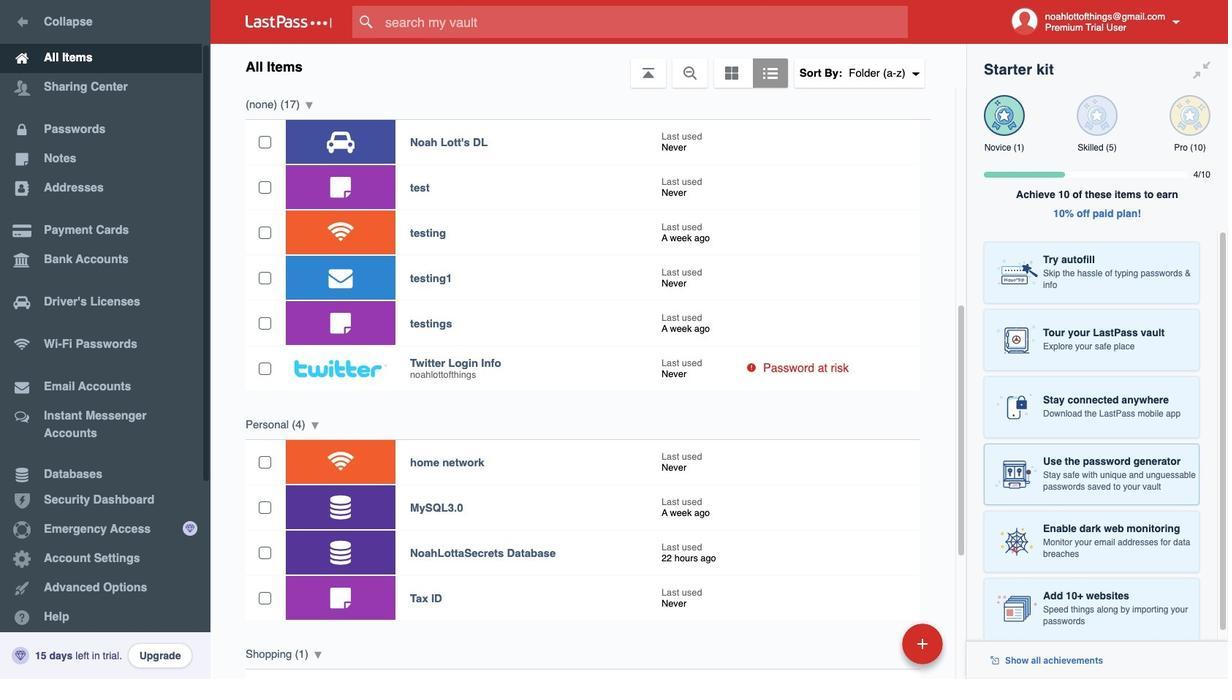 Task type: locate. For each thing, give the bounding box(es) containing it.
search my vault text field
[[352, 6, 937, 38]]

main navigation navigation
[[0, 0, 211, 679]]

new item navigation
[[802, 619, 952, 679]]

Search search field
[[352, 6, 937, 38]]

lastpass image
[[246, 15, 332, 29]]

new item element
[[802, 623, 948, 665]]



Task type: describe. For each thing, give the bounding box(es) containing it.
vault options navigation
[[211, 44, 967, 88]]



Task type: vqa. For each thing, say whether or not it's contained in the screenshot.
New item image at the bottom right
no



